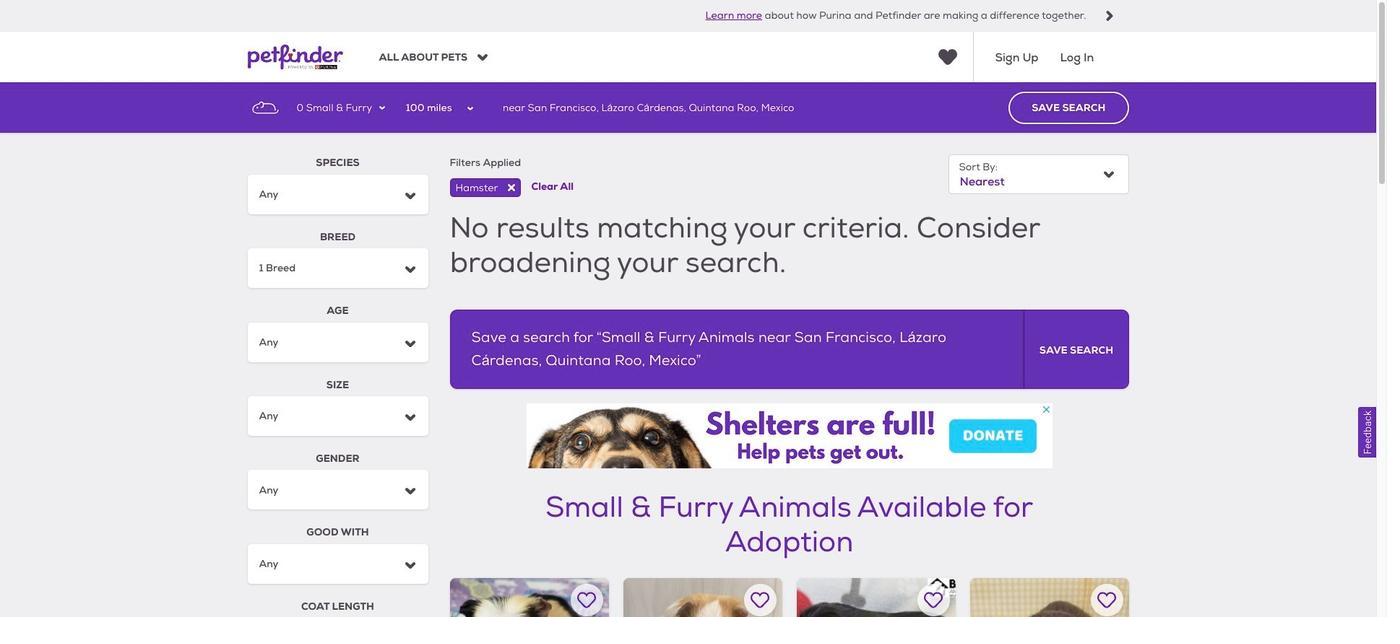 Task type: describe. For each thing, give the bounding box(es) containing it.
petfinder home image
[[247, 32, 343, 83]]

peter pig, adoptable guinea pig, senior male guinea pig, gainesville, fl. image
[[970, 579, 1129, 618]]



Task type: locate. For each thing, give the bounding box(es) containing it.
main content
[[0, 83, 1377, 618]]

advertisement element
[[526, 404, 1052, 469]]

guinea smalls, adoptable guinea pig, adult male guinea pig, bradenton, fl. image
[[797, 579, 956, 618]]

peanut, adoptable guinea pig, senior male guinea pig, san antonio, tx. image
[[450, 579, 609, 618]]

nemo, adoptable guinea pig, adult male guinea pig, troy, al. image
[[623, 579, 782, 618]]



Task type: vqa. For each thing, say whether or not it's contained in the screenshot.
Pet physical characteristics Element
no



